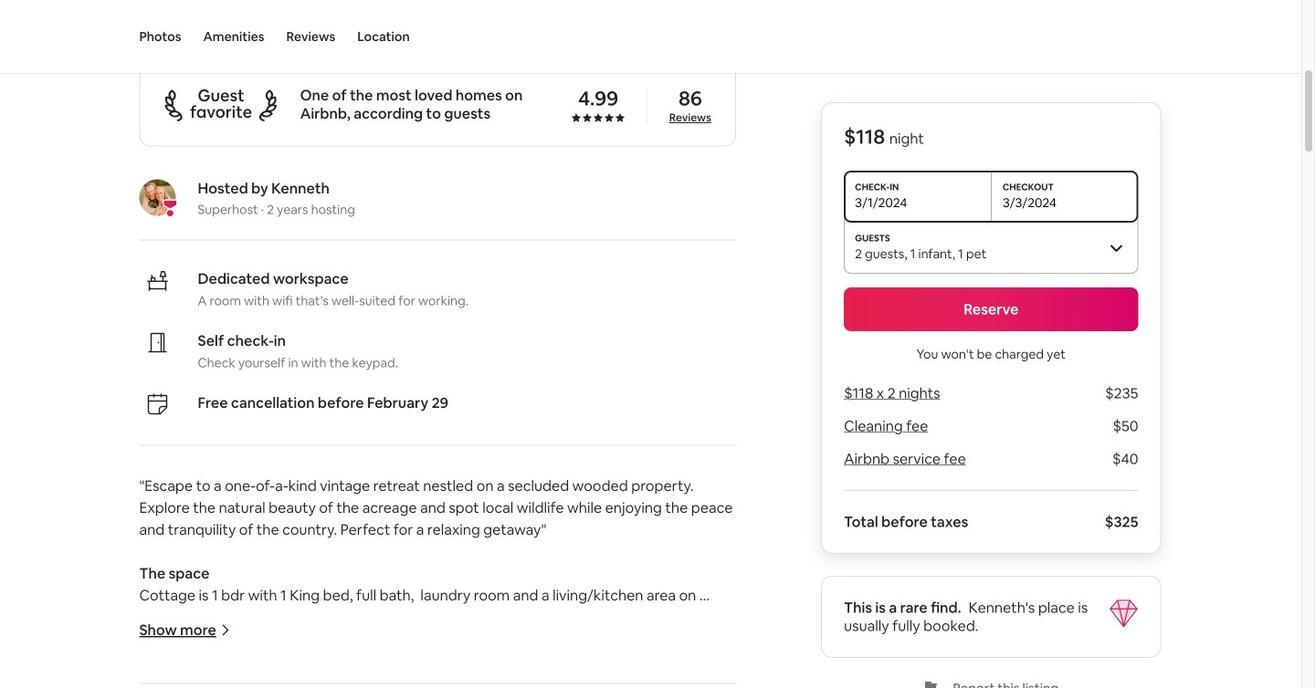 Task type: locate. For each thing, give the bounding box(es) containing it.
host profile picture image
[[139, 179, 176, 216]]



Task type: vqa. For each thing, say whether or not it's contained in the screenshot.
the Free admission for people assisting guests with disabilities Interpreters, caregivers, or other access providers are welcome to join the guests they're assisting at no additional cost.
no



